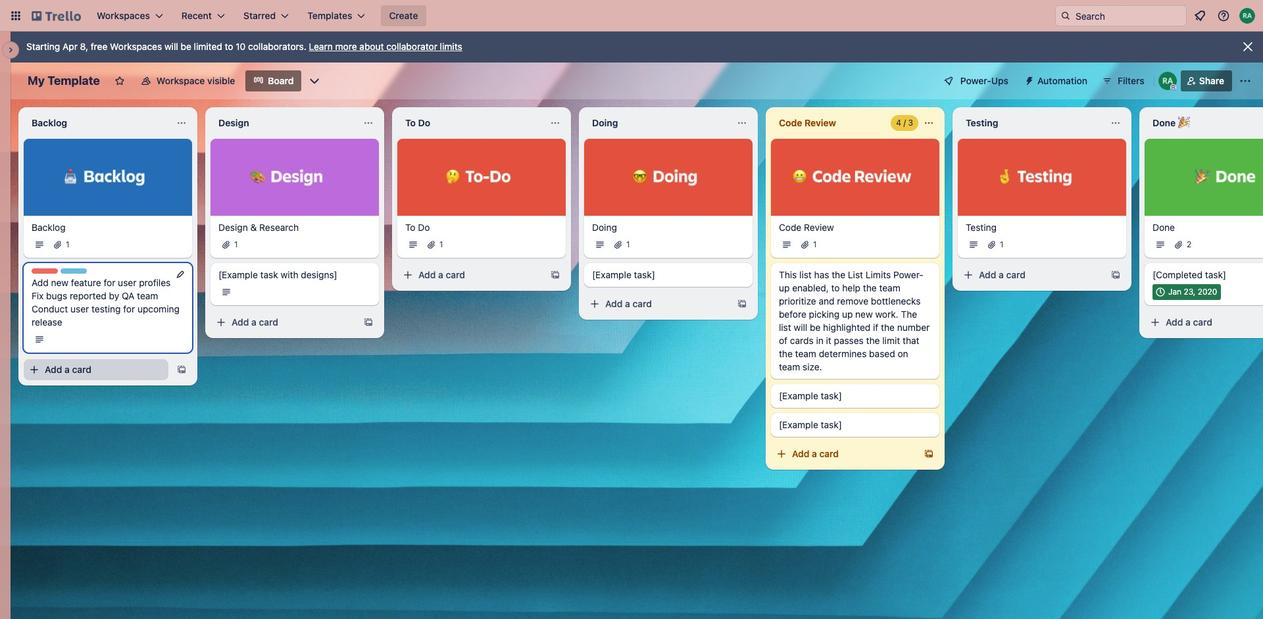 Task type: locate. For each thing, give the bounding box(es) containing it.
2 doing from the top
[[592, 222, 617, 233]]

0 vertical spatial list
[[800, 269, 812, 280]]

done for done 🎉
[[1153, 117, 1176, 128]]

highlighted
[[824, 322, 871, 333]]

1 up color: sky, title: none image
[[66, 239, 69, 249]]

1 vertical spatial done
[[1153, 222, 1176, 233]]

2 testing from the top
[[966, 222, 997, 233]]

Board name text field
[[21, 70, 107, 91]]

will inside this list has the list limits power- up enabled, to help the team prioritize and remove bottlenecks before picking up new work. the list will be highlighted if the number of cards in it passes the limit that the team determines based on team size.
[[794, 322, 808, 333]]

do
[[418, 117, 431, 128], [418, 222, 430, 233]]

add a card
[[419, 269, 465, 280], [979, 269, 1026, 280], [606, 298, 652, 309], [232, 316, 278, 328], [1166, 316, 1213, 328], [45, 364, 91, 375], [792, 448, 839, 459]]

1 down testing link
[[1000, 239, 1004, 249]]

create from template… image for doing
[[737, 299, 748, 309]]

4 / 3
[[897, 118, 914, 128]]

doing inside text field
[[592, 117, 618, 128]]

1 vertical spatial to
[[832, 282, 840, 293]]

sm image
[[1020, 70, 1038, 89]]

for up by
[[104, 277, 115, 288]]

design
[[219, 117, 249, 128], [219, 222, 248, 233]]

add a card for code review
[[792, 448, 839, 459]]

task
[[260, 269, 278, 280]]

workspaces inside dropdown button
[[97, 10, 150, 21]]

be left limited
[[181, 41, 191, 52]]

power- up bottlenecks
[[894, 269, 924, 280]]

feature
[[71, 277, 101, 288]]

edit card image
[[175, 269, 186, 279]]

1 horizontal spatial be
[[810, 322, 821, 333]]

0 vertical spatial review
[[805, 117, 837, 128]]

done for done
[[1153, 222, 1176, 233]]

2 review from the top
[[804, 222, 835, 233]]

1 for to do
[[440, 239, 443, 249]]

help
[[843, 282, 861, 293]]

4 1 from the left
[[627, 239, 630, 249]]

list up of
[[779, 322, 792, 333]]

design left &
[[219, 222, 248, 233]]

code
[[779, 117, 803, 128], [779, 222, 802, 233]]

1 horizontal spatial create from template… image
[[1111, 270, 1122, 280]]

1 vertical spatial code review
[[779, 222, 835, 233]]

0 vertical spatial design
[[219, 117, 249, 128]]

doing link
[[592, 221, 745, 234]]

add new feature for user profiles fix bugs reported by qa team conduct user testing for upcoming release
[[32, 277, 180, 328]]

0 horizontal spatial up
[[779, 282, 790, 293]]

power-ups
[[961, 75, 1009, 86]]

[completed task]
[[1153, 269, 1227, 280]]

review inside text field
[[805, 117, 837, 128]]

2 to do from the top
[[405, 222, 430, 233]]

1 vertical spatial to do
[[405, 222, 430, 233]]

1 down the doing link at the top of page
[[627, 239, 630, 249]]

23,
[[1184, 287, 1196, 297]]

2 design from the top
[[219, 222, 248, 233]]

1 testing from the top
[[966, 117, 999, 128]]

workspaces up free
[[97, 10, 150, 21]]

add for testing
[[979, 269, 997, 280]]

to up and
[[832, 282, 840, 293]]

1 down to do link
[[440, 239, 443, 249]]

card
[[446, 269, 465, 280], [1007, 269, 1026, 280], [633, 298, 652, 309], [259, 316, 278, 328], [1194, 316, 1213, 328], [72, 364, 91, 375], [820, 448, 839, 459]]

to left 10
[[225, 41, 233, 52]]

card for backlog
[[72, 364, 91, 375]]

determines
[[819, 348, 867, 359]]

1 horizontal spatial ruby anderson (rubyanderson7) image
[[1240, 8, 1256, 24]]

backlog
[[32, 117, 67, 128], [32, 222, 66, 233]]

ruby anderson (rubyanderson7) image
[[1240, 8, 1256, 24], [1159, 72, 1177, 90]]

add a card for backlog
[[45, 364, 91, 375]]

testing for testing text field
[[966, 117, 999, 128]]

backlog up color: red, title: none "image"
[[32, 222, 66, 233]]

power- left sm image
[[961, 75, 992, 86]]

3
[[909, 118, 914, 128]]

more
[[335, 41, 357, 52]]

0 notifications image
[[1193, 8, 1208, 24]]

1 vertical spatial review
[[804, 222, 835, 233]]

ups
[[992, 75, 1009, 86]]

0 vertical spatial up
[[779, 282, 790, 293]]

up up highlighted
[[842, 308, 853, 320]]

board link
[[246, 70, 302, 91]]

0 horizontal spatial be
[[181, 41, 191, 52]]

0 vertical spatial to
[[405, 117, 416, 128]]

1 down design & research
[[234, 239, 238, 249]]

create from template… image left [completed
[[1111, 270, 1122, 280]]

0 vertical spatial power-
[[961, 75, 992, 86]]

1 done from the top
[[1153, 117, 1176, 128]]

0 horizontal spatial power-
[[894, 269, 924, 280]]

release
[[32, 316, 62, 328]]

this
[[779, 269, 797, 280]]

to do inside "text box"
[[405, 117, 431, 128]]

1 vertical spatial up
[[842, 308, 853, 320]]

1 up has
[[814, 239, 817, 249]]

1 review from the top
[[805, 117, 837, 128]]

templates
[[308, 10, 352, 21]]

2 code review from the top
[[779, 222, 835, 233]]

add a card button for backlog
[[24, 359, 169, 380]]

1 vertical spatial user
[[70, 303, 89, 314]]

1 horizontal spatial list
[[800, 269, 812, 280]]

1 vertical spatial doing
[[592, 222, 617, 233]]

done inside text box
[[1153, 117, 1176, 128]]

workspaces
[[97, 10, 150, 21], [110, 41, 162, 52]]

new
[[51, 277, 69, 288], [856, 308, 873, 320]]

1 do from the top
[[418, 117, 431, 128]]

done 🎉
[[1153, 117, 1191, 128]]

done
[[1153, 117, 1176, 128], [1153, 222, 1176, 233]]

Jan 23, 2020 checkbox
[[1153, 284, 1222, 300]]

1 vertical spatial do
[[418, 222, 430, 233]]

1 horizontal spatial will
[[794, 322, 808, 333]]

team down cards in the right of the page
[[796, 348, 817, 359]]

1 1 from the left
[[66, 239, 69, 249]]

1 horizontal spatial to
[[832, 282, 840, 293]]

5 1 from the left
[[814, 239, 817, 249]]

for
[[104, 277, 115, 288], [123, 303, 135, 314]]

to do link
[[405, 221, 558, 234]]

the
[[832, 269, 846, 280], [863, 282, 877, 293], [881, 322, 895, 333], [867, 335, 880, 346], [779, 348, 793, 359]]

1 vertical spatial testing
[[966, 222, 997, 233]]

0 vertical spatial workspaces
[[97, 10, 150, 21]]

2 backlog from the top
[[32, 222, 66, 233]]

0 horizontal spatial will
[[165, 41, 178, 52]]

0 vertical spatial [example task]
[[592, 269, 656, 280]]

create from template… image left before
[[737, 299, 748, 309]]

0 vertical spatial [example task] link
[[592, 268, 745, 281]]

1 vertical spatial [example task]
[[779, 390, 842, 401]]

filters button
[[1099, 70, 1149, 91]]

to inside "text box"
[[405, 117, 416, 128]]

1 backlog from the top
[[32, 117, 67, 128]]

be up in
[[810, 322, 821, 333]]

to for the to do "text box"
[[405, 117, 416, 128]]

add a card button for code review
[[771, 443, 916, 464]]

create from template… image
[[1111, 270, 1122, 280], [737, 299, 748, 309]]

template
[[48, 74, 100, 88]]

user up qa
[[118, 277, 137, 288]]

done left the 🎉
[[1153, 117, 1176, 128]]

task]
[[634, 269, 656, 280], [1206, 269, 1227, 280], [821, 390, 842, 401], [821, 419, 842, 430]]

the right has
[[832, 269, 846, 280]]

ruby anderson (rubyanderson7) image right 'filters'
[[1159, 72, 1177, 90]]

backlog link
[[32, 221, 184, 234]]

1 vertical spatial design
[[219, 222, 248, 233]]

task] for [example task] link to the middle
[[821, 390, 842, 401]]

team down profiles
[[137, 290, 158, 301]]

team inside add new feature for user profiles fix bugs reported by qa team conduct user testing for upcoming release
[[137, 290, 158, 301]]

customize views image
[[308, 74, 321, 88]]

team
[[880, 282, 901, 293], [137, 290, 158, 301], [796, 348, 817, 359], [779, 361, 801, 372]]

1 vertical spatial new
[[856, 308, 873, 320]]

before
[[779, 308, 807, 320]]

add a card for testing
[[979, 269, 1026, 280]]

1 horizontal spatial for
[[123, 303, 135, 314]]

on
[[898, 348, 909, 359]]

1 for backlog
[[66, 239, 69, 249]]

do for to do link
[[418, 222, 430, 233]]

1 to do from the top
[[405, 117, 431, 128]]

a for code review
[[812, 448, 817, 459]]

code inside text field
[[779, 117, 803, 128]]

will
[[165, 41, 178, 52], [794, 322, 808, 333]]

number
[[898, 322, 930, 333]]

2 vertical spatial [example task]
[[779, 419, 842, 430]]

2 to from the top
[[405, 222, 416, 233]]

up down this
[[779, 282, 790, 293]]

1 vertical spatial workspaces
[[110, 41, 162, 52]]

my
[[28, 74, 45, 88]]

card for code review
[[820, 448, 839, 459]]

1
[[66, 239, 69, 249], [234, 239, 238, 249], [440, 239, 443, 249], [627, 239, 630, 249], [814, 239, 817, 249], [1000, 239, 1004, 249]]

0 vertical spatial code review
[[779, 117, 837, 128]]

remove
[[838, 295, 869, 306]]

to for to do link
[[405, 222, 416, 233]]

add a card button
[[398, 264, 542, 285], [958, 264, 1103, 285], [584, 293, 729, 314], [211, 312, 355, 333], [1145, 312, 1264, 333], [24, 359, 169, 380], [771, 443, 916, 464]]

task] for bottom [example task] link
[[821, 419, 842, 430]]

1 vertical spatial list
[[779, 322, 792, 333]]

0 horizontal spatial ruby anderson (rubyanderson7) image
[[1159, 72, 1177, 90]]

workspaces down workspaces dropdown button
[[110, 41, 162, 52]]

1 code from the top
[[779, 117, 803, 128]]

design down visible
[[219, 117, 249, 128]]

8,
[[80, 41, 88, 52]]

will up cards in the right of the page
[[794, 322, 808, 333]]

1 vertical spatial power-
[[894, 269, 924, 280]]

user down 'reported'
[[70, 303, 89, 314]]

create button
[[381, 5, 426, 26]]

0 vertical spatial user
[[118, 277, 137, 288]]

design inside text field
[[219, 117, 249, 128]]

doing for the doing link at the top of page
[[592, 222, 617, 233]]

0 vertical spatial to
[[225, 41, 233, 52]]

0 vertical spatial create from template… image
[[1111, 270, 1122, 280]]

1 code review from the top
[[779, 117, 837, 128]]

limited
[[194, 41, 222, 52]]

0 vertical spatial testing
[[966, 117, 999, 128]]

1 horizontal spatial user
[[118, 277, 137, 288]]

review for code review link
[[804, 222, 835, 233]]

create from template… image for to do
[[550, 270, 561, 280]]

by
[[109, 290, 119, 301]]

2 code from the top
[[779, 222, 802, 233]]

0 horizontal spatial for
[[104, 277, 115, 288]]

[example
[[219, 269, 258, 280], [592, 269, 632, 280], [779, 390, 819, 401], [779, 419, 819, 430]]

card for design
[[259, 316, 278, 328]]

done up [completed
[[1153, 222, 1176, 233]]

the right if
[[881, 322, 895, 333]]

ruby anderson (rubyanderson7) image right open information menu image
[[1240, 8, 1256, 24]]

1 vertical spatial backlog
[[32, 222, 66, 233]]

create from template… image
[[550, 270, 561, 280], [363, 317, 374, 328], [176, 364, 187, 375], [924, 449, 935, 459]]

Testing text field
[[958, 113, 1106, 134]]

limit
[[883, 335, 901, 346]]

0 horizontal spatial to
[[225, 41, 233, 52]]

0 vertical spatial code
[[779, 117, 803, 128]]

design for design & research
[[219, 222, 248, 233]]

if
[[874, 322, 879, 333]]

for down qa
[[123, 303, 135, 314]]

list up enabled,
[[800, 269, 812, 280]]

1 horizontal spatial power-
[[961, 75, 992, 86]]

1 for testing
[[1000, 239, 1004, 249]]

2 done from the top
[[1153, 222, 1176, 233]]

code for code review link
[[779, 222, 802, 233]]

new up bugs
[[51, 277, 69, 288]]

To Do text field
[[398, 113, 545, 134]]

backlog inside text box
[[32, 117, 67, 128]]

1 vertical spatial be
[[810, 322, 821, 333]]

the down of
[[779, 348, 793, 359]]

add a card for design
[[232, 316, 278, 328]]

color: sky, title: none image
[[61, 268, 87, 274]]

designs]
[[301, 269, 338, 280]]

code review inside text field
[[779, 117, 837, 128]]

visible
[[207, 75, 235, 86]]

0 vertical spatial doing
[[592, 117, 618, 128]]

0 horizontal spatial create from template… image
[[737, 299, 748, 309]]

3 1 from the left
[[440, 239, 443, 249]]

6 1 from the left
[[1000, 239, 1004, 249]]

add a card button for to do
[[398, 264, 542, 285]]

about
[[360, 41, 384, 52]]

and
[[819, 295, 835, 306]]

new down remove
[[856, 308, 873, 320]]

add new feature for user profiles fix bugs reported by qa team conduct user testing for upcoming release link
[[32, 276, 184, 329]]

2 do from the top
[[418, 222, 430, 233]]

star or unstar board image
[[114, 76, 125, 86]]

share button
[[1181, 70, 1233, 91]]

review
[[805, 117, 837, 128], [804, 222, 835, 233]]

code review
[[779, 117, 837, 128], [779, 222, 835, 233]]

team left size.
[[779, 361, 801, 372]]

1 vertical spatial to
[[405, 222, 416, 233]]

1 vertical spatial code
[[779, 222, 802, 233]]

list
[[800, 269, 812, 280], [779, 322, 792, 333]]

code review link
[[779, 221, 932, 234]]

0 vertical spatial do
[[418, 117, 431, 128]]

workspace
[[157, 75, 205, 86]]

color: red, title: none image
[[32, 268, 58, 274]]

0 vertical spatial done
[[1153, 117, 1176, 128]]

add inside add new feature for user profiles fix bugs reported by qa team conduct user testing for upcoming release
[[32, 277, 49, 288]]

add for to do
[[419, 269, 436, 280]]

0 vertical spatial backlog
[[32, 117, 67, 128]]

a for doing
[[625, 298, 630, 309]]

1 horizontal spatial new
[[856, 308, 873, 320]]

[example task]
[[592, 269, 656, 280], [779, 390, 842, 401], [779, 419, 842, 430]]

0 vertical spatial new
[[51, 277, 69, 288]]

a
[[438, 269, 444, 280], [999, 269, 1004, 280], [625, 298, 630, 309], [251, 316, 257, 328], [1186, 316, 1191, 328], [65, 364, 70, 375], [812, 448, 817, 459]]

1 doing from the top
[[592, 117, 618, 128]]

1 design from the top
[[219, 117, 249, 128]]

do inside "text box"
[[418, 117, 431, 128]]

will up "workspace" at the top left of page
[[165, 41, 178, 52]]

doing
[[592, 117, 618, 128], [592, 222, 617, 233]]

backlog down my
[[32, 117, 67, 128]]

1 to from the top
[[405, 117, 416, 128]]

up
[[779, 282, 790, 293], [842, 308, 853, 320]]

this list has the list limits power- up enabled, to help the team prioritize and remove bottlenecks before picking up new work. the list will be highlighted if the number of cards in it passes the limit that the team determines based on team size.
[[779, 269, 930, 372]]

research
[[259, 222, 299, 233]]

0 vertical spatial to do
[[405, 117, 431, 128]]

1 vertical spatial create from template… image
[[737, 299, 748, 309]]

0 horizontal spatial new
[[51, 277, 69, 288]]

testing inside text field
[[966, 117, 999, 128]]

1 vertical spatial will
[[794, 322, 808, 333]]



Task type: vqa. For each thing, say whether or not it's contained in the screenshot.
1
yes



Task type: describe. For each thing, give the bounding box(es) containing it.
a for backlog
[[65, 364, 70, 375]]

jan
[[1169, 287, 1182, 297]]

2 vertical spatial [example task] link
[[779, 418, 932, 432]]

code for the code review text field on the right of the page
[[779, 117, 803, 128]]

Code Review text field
[[771, 113, 891, 134]]

backlog for backlog text box
[[32, 117, 67, 128]]

a for design
[[251, 316, 257, 328]]

upcoming
[[138, 303, 180, 314]]

🎉
[[1179, 117, 1191, 128]]

starred
[[244, 10, 276, 21]]

add for code review
[[792, 448, 810, 459]]

0 vertical spatial ruby anderson (rubyanderson7) image
[[1240, 8, 1256, 24]]

[example task] for bottom [example task] link
[[779, 419, 842, 430]]

power- inside this list has the list limits power- up enabled, to help the team prioritize and remove bottlenecks before picking up new work. the list will be highlighted if the number of cards in it passes the limit that the team determines based on team size.
[[894, 269, 924, 280]]

add a card for doing
[[606, 298, 652, 309]]

based
[[870, 348, 896, 359]]

cards
[[790, 335, 814, 346]]

passes
[[834, 335, 864, 346]]

qa
[[122, 290, 135, 301]]

add a card button for testing
[[958, 264, 1103, 285]]

starting apr 8, free workspaces will be limited to 10 collaborators. learn more about collaborator limits
[[26, 41, 463, 52]]

1 vertical spatial ruby anderson (rubyanderson7) image
[[1159, 72, 1177, 90]]

reported
[[70, 290, 106, 301]]

testing link
[[966, 221, 1119, 234]]

done link
[[1153, 221, 1264, 234]]

create from template… image for code review
[[924, 449, 935, 459]]

to do for the to do "text box"
[[405, 117, 431, 128]]

task] for the top [example task] link
[[634, 269, 656, 280]]

show menu image
[[1239, 74, 1253, 88]]

[example task with designs]
[[219, 269, 338, 280]]

a for to do
[[438, 269, 444, 280]]

4
[[897, 118, 902, 128]]

create from template… image for design
[[363, 317, 374, 328]]

Doing text field
[[584, 113, 732, 134]]

limits
[[866, 269, 891, 280]]

work.
[[876, 308, 899, 320]]

picking
[[809, 308, 840, 320]]

Backlog text field
[[24, 113, 171, 134]]

my template
[[28, 74, 100, 88]]

1 vertical spatial [example task] link
[[779, 389, 932, 403]]

of
[[779, 335, 788, 346]]

apr
[[63, 41, 78, 52]]

[completed
[[1153, 269, 1203, 280]]

collaborator
[[387, 41, 438, 52]]

testing
[[92, 303, 121, 314]]

workspace visible button
[[133, 70, 243, 91]]

profiles
[[139, 277, 171, 288]]

add a card button for doing
[[584, 293, 729, 314]]

back to home image
[[32, 5, 81, 26]]

workspace visible
[[157, 75, 235, 86]]

the down limits
[[863, 282, 877, 293]]

[example for [example task with designs] link
[[219, 269, 258, 280]]

code review for code review link
[[779, 222, 835, 233]]

learn more about collaborator limits link
[[309, 41, 463, 52]]

2
[[1187, 239, 1192, 249]]

has
[[815, 269, 830, 280]]

team up bottlenecks
[[880, 282, 901, 293]]

[example task] for [example task] link to the middle
[[779, 390, 842, 401]]

be inside this list has the list limits power- up enabled, to help the team prioritize and remove bottlenecks before picking up new work. the list will be highlighted if the number of cards in it passes the limit that the team determines based on team size.
[[810, 322, 821, 333]]

[example task with designs] link
[[219, 268, 371, 281]]

filters
[[1118, 75, 1145, 86]]

to inside this list has the list limits power- up enabled, to help the team prioritize and remove bottlenecks before picking up new work. the list will be highlighted if the number of cards in it passes the limit that the team determines based on team size.
[[832, 282, 840, 293]]

this member is an admin of this board. image
[[1171, 84, 1177, 90]]

card for to do
[[446, 269, 465, 280]]

add a card button for design
[[211, 312, 355, 333]]

board
[[268, 75, 294, 86]]

create from template… image for testing
[[1111, 270, 1122, 280]]

share
[[1200, 75, 1225, 86]]

in
[[816, 335, 824, 346]]

Search field
[[1072, 6, 1187, 26]]

doing for doing text field
[[592, 117, 618, 128]]

search image
[[1061, 11, 1072, 21]]

recent button
[[174, 5, 233, 26]]

new inside this list has the list limits power- up enabled, to help the team prioritize and remove bottlenecks before picking up new work. the list will be highlighted if the number of cards in it passes the limit that the team determines based on team size.
[[856, 308, 873, 320]]

jan 23, 2020
[[1169, 287, 1218, 297]]

task] for [completed task] link at the top right
[[1206, 269, 1227, 280]]

power- inside button
[[961, 75, 992, 86]]

card for doing
[[633, 298, 652, 309]]

[example for the top [example task] link
[[592, 269, 632, 280]]

0 horizontal spatial user
[[70, 303, 89, 314]]

1 horizontal spatial up
[[842, 308, 853, 320]]

with
[[281, 269, 299, 280]]

fix
[[32, 290, 44, 301]]

design & research
[[219, 222, 299, 233]]

starting
[[26, 41, 60, 52]]

1 vertical spatial for
[[123, 303, 135, 314]]

add for doing
[[606, 298, 623, 309]]

add for backlog
[[45, 364, 62, 375]]

automation
[[1038, 75, 1088, 86]]

0 vertical spatial will
[[165, 41, 178, 52]]

10
[[236, 41, 246, 52]]

[example for [example task] link to the middle
[[779, 390, 819, 401]]

backlog for backlog link
[[32, 222, 66, 233]]

add a card for to do
[[419, 269, 465, 280]]

power-ups button
[[935, 70, 1017, 91]]

design & research link
[[219, 221, 371, 234]]

recent
[[182, 10, 212, 21]]

Design text field
[[211, 113, 358, 134]]

learn
[[309, 41, 333, 52]]

automation button
[[1020, 70, 1096, 91]]

starred button
[[236, 5, 297, 26]]

conduct
[[32, 303, 68, 314]]

size.
[[803, 361, 823, 372]]

workspaces button
[[89, 5, 171, 26]]

open information menu image
[[1218, 9, 1231, 22]]

Done 🎉 text field
[[1145, 113, 1264, 134]]

&
[[250, 222, 257, 233]]

free
[[91, 41, 108, 52]]

[example for bottom [example task] link
[[779, 419, 819, 430]]

review for the code review text field on the right of the page
[[805, 117, 837, 128]]

testing for testing link
[[966, 222, 997, 233]]

the
[[901, 308, 918, 320]]

1 for code review
[[814, 239, 817, 249]]

collaborators.
[[248, 41, 307, 52]]

primary element
[[0, 0, 1264, 32]]

do for the to do "text box"
[[418, 117, 431, 128]]

to do for to do link
[[405, 222, 430, 233]]

the down if
[[867, 335, 880, 346]]

[completed task] link
[[1153, 268, 1264, 281]]

new inside add new feature for user profiles fix bugs reported by qa team conduct user testing for upcoming release
[[51, 277, 69, 288]]

design for design
[[219, 117, 249, 128]]

code review for the code review text field on the right of the page
[[779, 117, 837, 128]]

create
[[389, 10, 418, 21]]

it
[[826, 335, 832, 346]]

bugs
[[46, 290, 67, 301]]

0 vertical spatial be
[[181, 41, 191, 52]]

card for testing
[[1007, 269, 1026, 280]]

templates button
[[300, 5, 374, 26]]

this list has the list limits power- up enabled, to help the team prioritize and remove bottlenecks before picking up new work. the list will be highlighted if the number of cards in it passes the limit that the team determines based on team size. link
[[779, 268, 932, 374]]

enabled,
[[793, 282, 829, 293]]

1 for doing
[[627, 239, 630, 249]]

[example task] for the top [example task] link
[[592, 269, 656, 280]]

that
[[903, 335, 920, 346]]

add for design
[[232, 316, 249, 328]]

0 vertical spatial for
[[104, 277, 115, 288]]

0 horizontal spatial list
[[779, 322, 792, 333]]

create from template… image for backlog
[[176, 364, 187, 375]]

2020
[[1198, 287, 1218, 297]]

limits
[[440, 41, 463, 52]]

2 1 from the left
[[234, 239, 238, 249]]

bottlenecks
[[871, 295, 921, 306]]

a for testing
[[999, 269, 1004, 280]]



